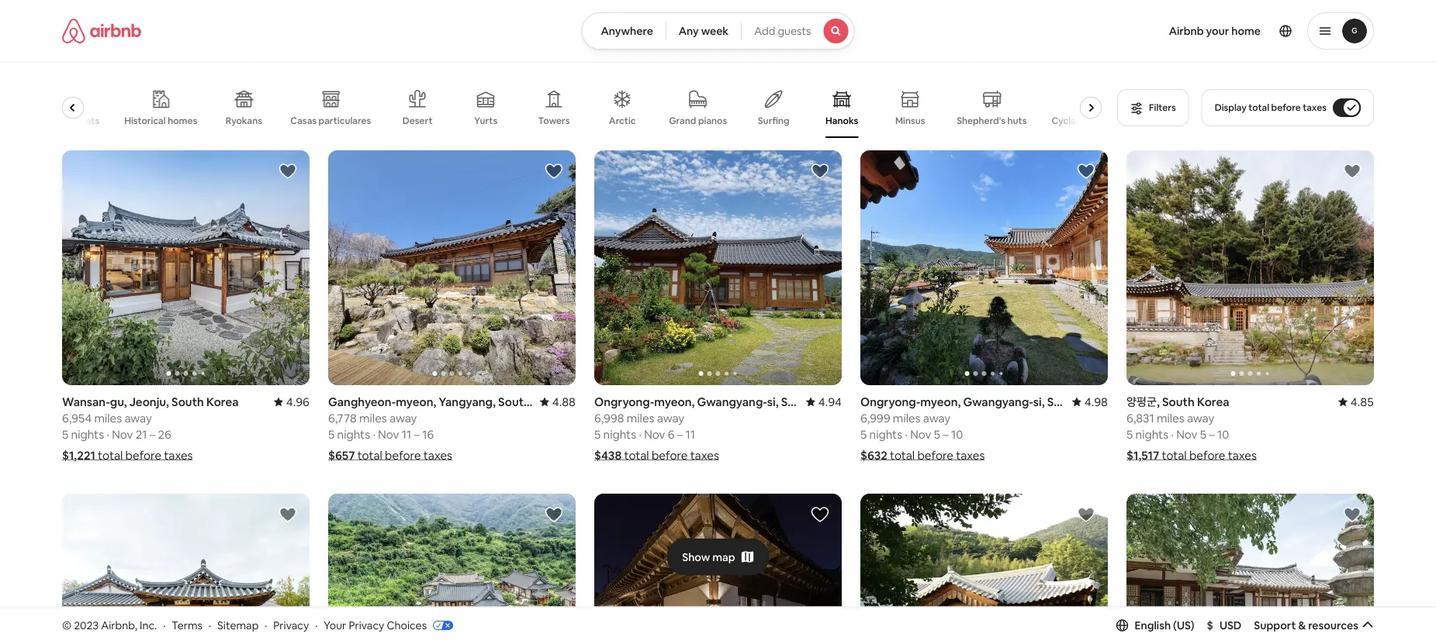 Task type: locate. For each thing, give the bounding box(es) containing it.
add to wishlist: woldeung-myeon, suncheon-si, south korea image
[[545, 506, 563, 525]]

before inside 'wansan-gu, jeonju, south korea 6,954 miles away 5 nights · nov 21 – 26 $1,221 total before taxes'
[[125, 448, 161, 463]]

– inside 6,778 miles away 5 nights · nov 11 – 16 $657 total before taxes
[[414, 427, 420, 442]]

5
[[62, 427, 68, 442], [328, 427, 335, 442], [594, 427, 601, 442], [861, 427, 867, 442], [934, 427, 940, 442], [1127, 427, 1133, 442], [1200, 427, 1207, 442]]

– inside 양평군, south korea 6,831 miles away 5 nights · nov 5 – 10 $1,517 total before taxes
[[1209, 427, 1215, 442]]

miles inside 'wansan-gu, jeonju, south korea 6,954 miles away 5 nights · nov 21 – 26 $1,221 total before taxes'
[[94, 411, 122, 426]]

south right 양평군,
[[1162, 395, 1195, 410]]

3 away from the left
[[657, 411, 685, 426]]

privacy
[[273, 619, 309, 633], [349, 619, 384, 633]]

1 korea from the left
[[206, 395, 239, 410]]

1 – from the left
[[150, 427, 155, 442]]

4.94
[[818, 395, 842, 410]]

add to wishlist: ongryong-myeon, gwangyang-si, south korea image
[[811, 162, 830, 181]]

add to wishlist: 양평군, south korea image
[[1343, 162, 1362, 181]]

homes right historical
[[168, 115, 197, 127]]

5 5 from the left
[[934, 427, 940, 442]]

your privacy choices
[[324, 619, 427, 633]]

$
[[1207, 619, 1214, 633]]

privacy right "your"
[[349, 619, 384, 633]]

nights for 6,999 miles away
[[870, 427, 903, 442]]

6,954
[[62, 411, 92, 426]]

nights down 6,998
[[603, 427, 636, 442]]

0 horizontal spatial south
[[171, 395, 204, 410]]

taxes inside 양평군, south korea 6,831 miles away 5 nights · nov 5 – 10 $1,517 total before taxes
[[1228, 448, 1257, 463]]

miles down gu,
[[94, 411, 122, 426]]

homes for historical homes
[[168, 115, 197, 127]]

1 horizontal spatial privacy
[[349, 619, 384, 633]]

4 nights from the left
[[870, 427, 903, 442]]

total
[[1249, 102, 1270, 114], [98, 448, 123, 463], [357, 448, 382, 463], [624, 448, 649, 463], [890, 448, 915, 463], [1162, 448, 1187, 463]]

3 nov from the left
[[644, 427, 665, 442]]

2023
[[74, 619, 99, 633]]

4 – from the left
[[943, 427, 949, 442]]

10
[[951, 427, 963, 442], [1218, 427, 1229, 442]]

before inside button
[[1272, 102, 1301, 114]]

sitemap
[[217, 619, 259, 633]]

anywhere button
[[582, 12, 666, 50]]

nights for 6,778 miles away
[[337, 427, 370, 442]]

away right 6,999
[[923, 411, 951, 426]]

homes
[[168, 115, 197, 127], [1091, 115, 1121, 127]]

2 privacy from the left
[[349, 619, 384, 633]]

before right $632 at the right bottom
[[918, 448, 954, 463]]

show map button
[[667, 539, 770, 576]]

add to wishlist: ganghyeon-myeon, yangyang, south korea image
[[545, 162, 563, 181]]

· inside 'wansan-gu, jeonju, south korea 6,954 miles away 5 nights · nov 21 – 26 $1,221 total before taxes'
[[107, 427, 109, 442]]

11
[[402, 427, 411, 442], [686, 427, 695, 442]]

nov inside 6,778 miles away 5 nights · nov 11 – 16 $657 total before taxes
[[378, 427, 399, 442]]

· inside 6,778 miles away 5 nights · nov 11 – 16 $657 total before taxes
[[373, 427, 375, 442]]

nov inside 6,998 miles away 5 nights · nov 6 – 11 $438 total before taxes
[[644, 427, 665, 442]]

away up 6
[[657, 411, 685, 426]]

0 horizontal spatial 11
[[402, 427, 411, 442]]

away right 6,778
[[390, 411, 417, 426]]

3 5 from the left
[[594, 427, 601, 442]]

total inside 6,778 miles away 5 nights · nov 11 – 16 $657 total before taxes
[[357, 448, 382, 463]]

support & resources
[[1254, 619, 1359, 633]]

add to wishlist: wansan-gu, jeonju, south korea image
[[279, 162, 297, 181]]

support
[[1254, 619, 1296, 633]]

4 5 from the left
[[861, 427, 867, 442]]

miles inside 6,999 miles away 5 nights · nov 5 – 10 $632 total before taxes
[[893, 411, 921, 426]]

–
[[150, 427, 155, 442], [414, 427, 420, 442], [677, 427, 683, 442], [943, 427, 949, 442], [1209, 427, 1215, 442]]

your privacy choices link
[[324, 619, 453, 634]]

inc.
[[140, 619, 157, 633]]

1 miles from the left
[[94, 411, 122, 426]]

total right $1,517 on the bottom right of the page
[[1162, 448, 1187, 463]]

taxes inside 6,999 miles away 5 nights · nov 5 – 10 $632 total before taxes
[[956, 448, 985, 463]]

1 horizontal spatial 11
[[686, 427, 695, 442]]

korea right 양평군,
[[1197, 395, 1230, 410]]

1 nights from the left
[[71, 427, 104, 442]]

nov inside 6,999 miles away 5 nights · nov 5 – 10 $632 total before taxes
[[910, 427, 932, 442]]

grand pianos
[[669, 115, 727, 127]]

resources
[[1308, 619, 1359, 633]]

hanoks
[[826, 115, 858, 127]]

1 privacy from the left
[[273, 619, 309, 633]]

1 horizontal spatial korea
[[1197, 395, 1230, 410]]

away inside 6,998 miles away 5 nights · nov 6 – 11 $438 total before taxes
[[657, 411, 685, 426]]

2 5 from the left
[[328, 427, 335, 442]]

korea
[[206, 395, 239, 410], [1197, 395, 1230, 410]]

&
[[1299, 619, 1306, 633]]

5 nov from the left
[[1177, 427, 1198, 442]]

shepherd's huts
[[957, 115, 1027, 127]]

6,998
[[594, 411, 624, 426]]

5 nights from the left
[[1136, 427, 1169, 442]]

2 nights from the left
[[337, 427, 370, 442]]

taxes inside 6,998 miles away 5 nights · nov 6 – 11 $438 total before taxes
[[690, 448, 719, 463]]

miles for 6,998
[[627, 411, 654, 426]]

3 – from the left
[[677, 427, 683, 442]]

total right $438
[[624, 448, 649, 463]]

11 inside 6,778 miles away 5 nights · nov 11 – 16 $657 total before taxes
[[402, 427, 411, 442]]

3 miles from the left
[[627, 411, 654, 426]]

None search field
[[582, 12, 855, 50]]

1 10 from the left
[[951, 427, 963, 442]]

korea left 4.96 out of 5 average rating icon
[[206, 395, 239, 410]]

4.96
[[286, 395, 310, 410]]

airbnb your home link
[[1160, 15, 1270, 47]]

2 nov from the left
[[378, 427, 399, 442]]

6,778 miles away 5 nights · nov 11 – 16 $657 total before taxes
[[328, 411, 452, 463]]

양평군,
[[1127, 395, 1160, 410]]

houseboats
[[47, 115, 99, 127]]

total right display
[[1249, 102, 1270, 114]]

1 horizontal spatial 10
[[1218, 427, 1229, 442]]

nights down 6,954
[[71, 427, 104, 442]]

add to wishlist: gyo-dong, gyeongju, south korea image
[[1343, 506, 1362, 525]]

0 horizontal spatial korea
[[206, 395, 239, 410]]

·
[[107, 427, 109, 442], [373, 427, 375, 442], [639, 427, 642, 442], [905, 427, 908, 442], [1171, 427, 1174, 442], [163, 619, 166, 633], [209, 619, 211, 633], [265, 619, 267, 633], [315, 619, 318, 633]]

group
[[47, 78, 1121, 138], [62, 151, 310, 386], [328, 151, 576, 386], [594, 151, 842, 386], [861, 151, 1108, 386], [1127, 151, 1374, 386], [62, 494, 310, 645], [328, 494, 576, 645], [594, 494, 842, 645], [861, 494, 1108, 645], [1127, 494, 1374, 645]]

add to wishlist: daedeok-myeon, damyang, south korea image
[[1077, 506, 1096, 525]]

– for 6,998 miles away
[[677, 427, 683, 442]]

1 horizontal spatial homes
[[1091, 115, 1121, 127]]

nights inside 양평군, south korea 6,831 miles away 5 nights · nov 5 – 10 $1,517 total before taxes
[[1136, 427, 1169, 442]]

away inside 6,999 miles away 5 nights · nov 5 – 10 $632 total before taxes
[[923, 411, 951, 426]]

before right $1,517 on the bottom right of the page
[[1190, 448, 1226, 463]]

nov for 6,778 miles away
[[378, 427, 399, 442]]

your
[[1206, 24, 1229, 38]]

total inside button
[[1249, 102, 1270, 114]]

nights down 6,831
[[1136, 427, 1169, 442]]

nights down 6,778
[[337, 427, 370, 442]]

0 horizontal spatial privacy
[[273, 619, 309, 633]]

terms
[[172, 619, 203, 633]]

1 nov from the left
[[112, 427, 133, 442]]

· inside 6,999 miles away 5 nights · nov 5 – 10 $632 total before taxes
[[905, 427, 908, 442]]

– inside 'wansan-gu, jeonju, south korea 6,954 miles away 5 nights · nov 21 – 26 $1,221 total before taxes'
[[150, 427, 155, 442]]

4 away from the left
[[923, 411, 951, 426]]

before right "$657"
[[385, 448, 421, 463]]

filters button
[[1118, 89, 1189, 126]]

3 nights from the left
[[603, 427, 636, 442]]

nov
[[112, 427, 133, 442], [378, 427, 399, 442], [644, 427, 665, 442], [910, 427, 932, 442], [1177, 427, 1198, 442]]

away right 6,831
[[1187, 411, 1215, 426]]

airbnb your home
[[1169, 24, 1261, 38]]

$657
[[328, 448, 355, 463]]

privacy link
[[273, 619, 309, 633]]

total right "$657"
[[357, 448, 382, 463]]

– for 6,999 miles away
[[943, 427, 949, 442]]

5 – from the left
[[1209, 427, 1215, 442]]

cycladic homes
[[1052, 115, 1121, 127]]

1 11 from the left
[[402, 427, 411, 442]]

miles inside 6,998 miles away 5 nights · nov 6 – 11 $438 total before taxes
[[627, 411, 654, 426]]

before right display
[[1272, 102, 1301, 114]]

total inside 6,998 miles away 5 nights · nov 6 – 11 $438 total before taxes
[[624, 448, 649, 463]]

1 away from the left
[[124, 411, 152, 426]]

nights down 6,999
[[870, 427, 903, 442]]

4.88
[[552, 395, 576, 410]]

privacy left "your"
[[273, 619, 309, 633]]

2 miles from the left
[[359, 411, 387, 426]]

total right $1,221
[[98, 448, 123, 463]]

21
[[136, 427, 147, 442]]

map
[[713, 551, 735, 565]]

usd
[[1220, 619, 1242, 633]]

nov inside 양평군, south korea 6,831 miles away 5 nights · nov 5 – 10 $1,517 total before taxes
[[1177, 427, 1198, 442]]

7 5 from the left
[[1200, 427, 1207, 442]]

yurts
[[474, 115, 498, 127]]

– inside 6,999 miles away 5 nights · nov 5 – 10 $632 total before taxes
[[943, 427, 949, 442]]

5 away from the left
[[1187, 411, 1215, 426]]

4.94 out of 5 average rating image
[[806, 395, 842, 410]]

1 5 from the left
[[62, 427, 68, 442]]

miles right 6,999
[[893, 411, 921, 426]]

home
[[1232, 24, 1261, 38]]

total right $632 at the right bottom
[[890, 448, 915, 463]]

6 5 from the left
[[1127, 427, 1133, 442]]

11 left "16"
[[402, 427, 411, 442]]

(us)
[[1173, 619, 1195, 633]]

before down "21" at the left bottom
[[125, 448, 161, 463]]

add guests button
[[741, 12, 855, 50]]

0 horizontal spatial 10
[[951, 427, 963, 442]]

away inside 6,778 miles away 5 nights · nov 11 – 16 $657 total before taxes
[[390, 411, 417, 426]]

4 nov from the left
[[910, 427, 932, 442]]

2 – from the left
[[414, 427, 420, 442]]

2 10 from the left
[[1218, 427, 1229, 442]]

– inside 6,998 miles away 5 nights · nov 6 – 11 $438 total before taxes
[[677, 427, 683, 442]]

1 horizontal spatial south
[[1162, 395, 1195, 410]]

none search field containing anywhere
[[582, 12, 855, 50]]

wansan-gu, jeonju, south korea 6,954 miles away 5 nights · nov 21 – 26 $1,221 total before taxes
[[62, 395, 239, 463]]

miles right 6,831
[[1157, 411, 1185, 426]]

11 right 6
[[686, 427, 695, 442]]

taxes inside 6,778 miles away 5 nights · nov 11 – 16 $657 total before taxes
[[424, 448, 452, 463]]

add to wishlist: wansan-gu, jeonju-si, south korea image
[[811, 506, 830, 525]]

south right jeonju, on the bottom
[[171, 395, 204, 410]]

before down 6
[[652, 448, 688, 463]]

©
[[62, 619, 71, 633]]

miles inside 6,778 miles away 5 nights · nov 11 – 16 $657 total before taxes
[[359, 411, 387, 426]]

10 inside 6,999 miles away 5 nights · nov 5 – 10 $632 total before taxes
[[951, 427, 963, 442]]

guests
[[778, 24, 811, 38]]

display total before taxes
[[1215, 102, 1327, 114]]

$ usd
[[1207, 619, 1242, 633]]

away for 6,998 miles away
[[657, 411, 685, 426]]

0 horizontal spatial homes
[[168, 115, 197, 127]]

homes for cycladic homes
[[1091, 115, 1121, 127]]

english
[[1135, 619, 1171, 633]]

towers
[[538, 115, 570, 127]]

miles right 6,998
[[627, 411, 654, 426]]

nights
[[71, 427, 104, 442], [337, 427, 370, 442], [603, 427, 636, 442], [870, 427, 903, 442], [1136, 427, 1169, 442]]

miles right 6,778
[[359, 411, 387, 426]]

nights inside 6,778 miles away 5 nights · nov 11 – 16 $657 total before taxes
[[337, 427, 370, 442]]

profile element
[[873, 0, 1374, 62]]

2 11 from the left
[[686, 427, 695, 442]]

1 south from the left
[[171, 395, 204, 410]]

korea inside 'wansan-gu, jeonju, south korea 6,954 miles away 5 nights · nov 21 – 26 $1,221 total before taxes'
[[206, 395, 239, 410]]

2 korea from the left
[[1197, 395, 1230, 410]]

© 2023 airbnb, inc. ·
[[62, 619, 166, 633]]

4.98
[[1085, 395, 1108, 410]]

4 miles from the left
[[893, 411, 921, 426]]

nights inside 6,999 miles away 5 nights · nov 5 – 10 $632 total before taxes
[[870, 427, 903, 442]]

2 away from the left
[[390, 411, 417, 426]]

4.85
[[1351, 395, 1374, 410]]

2 south from the left
[[1162, 395, 1195, 410]]

nights inside 6,998 miles away 5 nights · nov 6 – 11 $438 total before taxes
[[603, 427, 636, 442]]

homes right cycladic
[[1091, 115, 1121, 127]]

5 inside 6,998 miles away 5 nights · nov 6 – 11 $438 total before taxes
[[594, 427, 601, 442]]

5 miles from the left
[[1157, 411, 1185, 426]]

4.96 out of 5 average rating image
[[274, 395, 310, 410]]

away up "21" at the left bottom
[[124, 411, 152, 426]]

away
[[124, 411, 152, 426], [390, 411, 417, 426], [657, 411, 685, 426], [923, 411, 951, 426], [1187, 411, 1215, 426]]

– for 6,778 miles away
[[414, 427, 420, 442]]



Task type: vqa. For each thing, say whether or not it's contained in the screenshot.


Task type: describe. For each thing, give the bounding box(es) containing it.
display total before taxes button
[[1202, 89, 1374, 126]]

10 inside 양평군, south korea 6,831 miles away 5 nights · nov 5 – 10 $1,517 total before taxes
[[1218, 427, 1229, 442]]

gu,
[[110, 395, 127, 410]]

show map
[[682, 551, 735, 565]]

pianos
[[698, 115, 727, 127]]

4.88 out of 5 average rating image
[[540, 395, 576, 410]]

· inside 양평군, south korea 6,831 miles away 5 nights · nov 5 – 10 $1,517 total before taxes
[[1171, 427, 1174, 442]]

sitemap link
[[217, 619, 259, 633]]

show
[[682, 551, 710, 565]]

6,831
[[1127, 411, 1154, 426]]

historical homes
[[124, 115, 197, 127]]

historical
[[124, 115, 166, 127]]

miles inside 양평군, south korea 6,831 miles away 5 nights · nov 5 – 10 $1,517 total before taxes
[[1157, 411, 1185, 426]]

total inside 양평군, south korea 6,831 miles away 5 nights · nov 5 – 10 $1,517 total before taxes
[[1162, 448, 1187, 463]]

ryokans
[[226, 115, 262, 127]]

away for 6,999 miles away
[[923, 411, 951, 426]]

· inside 6,998 miles away 5 nights · nov 6 – 11 $438 total before taxes
[[639, 427, 642, 442]]

6,999 miles away 5 nights · nov 5 – 10 $632 total before taxes
[[861, 411, 985, 463]]

away inside 'wansan-gu, jeonju, south korea 6,954 miles away 5 nights · nov 21 – 26 $1,221 total before taxes'
[[124, 411, 152, 426]]

jeonju,
[[129, 395, 169, 410]]

taxes inside button
[[1303, 102, 1327, 114]]

away for 6,778 miles away
[[390, 411, 417, 426]]

6,778
[[328, 411, 357, 426]]

11 inside 6,998 miles away 5 nights · nov 6 – 11 $438 total before taxes
[[686, 427, 695, 442]]

before inside 6,778 miles away 5 nights · nov 11 – 16 $657 total before taxes
[[385, 448, 421, 463]]

miles for 6,999
[[893, 411, 921, 426]]

your
[[324, 619, 346, 633]]

grand
[[669, 115, 696, 127]]

surfing
[[758, 115, 790, 127]]

english (us) button
[[1116, 619, 1195, 633]]

minsus
[[895, 115, 925, 127]]

양평군, south korea 6,831 miles away 5 nights · nov 5 – 10 $1,517 total before taxes
[[1127, 395, 1257, 463]]

anywhere
[[601, 24, 653, 38]]

6,999
[[861, 411, 891, 426]]

add guests
[[754, 24, 811, 38]]

terms link
[[172, 619, 203, 633]]

south inside 'wansan-gu, jeonju, south korea 6,954 miles away 5 nights · nov 21 – 26 $1,221 total before taxes'
[[171, 395, 204, 410]]

$1,221
[[62, 448, 95, 463]]

away inside 양평군, south korea 6,831 miles away 5 nights · nov 5 – 10 $1,517 total before taxes
[[1187, 411, 1215, 426]]

add to wishlist: pungcheon-myeon, andong, south korea image
[[279, 506, 297, 525]]

6
[[668, 427, 675, 442]]

add
[[754, 24, 775, 38]]

16
[[422, 427, 434, 442]]

any week
[[679, 24, 729, 38]]

south inside 양평군, south korea 6,831 miles away 5 nights · nov 5 – 10 $1,517 total before taxes
[[1162, 395, 1195, 410]]

particulares
[[319, 115, 371, 127]]

filters
[[1149, 102, 1176, 114]]

nights for 6,998 miles away
[[603, 427, 636, 442]]

$438
[[594, 448, 622, 463]]

terms · sitemap · privacy ·
[[172, 619, 318, 633]]

nights inside 'wansan-gu, jeonju, south korea 6,954 miles away 5 nights · nov 21 – 26 $1,221 total before taxes'
[[71, 427, 104, 442]]

before inside 6,998 miles away 5 nights · nov 6 – 11 $438 total before taxes
[[652, 448, 688, 463]]

korea inside 양평군, south korea 6,831 miles away 5 nights · nov 5 – 10 $1,517 total before taxes
[[1197, 395, 1230, 410]]

$632
[[861, 448, 888, 463]]

before inside 양평군, south korea 6,831 miles away 5 nights · nov 5 – 10 $1,517 total before taxes
[[1190, 448, 1226, 463]]

casas particulares
[[290, 115, 371, 127]]

english (us)
[[1135, 619, 1195, 633]]

26
[[158, 427, 171, 442]]

add to wishlist: ongryong-myeon, gwangyang-si, south korea image
[[1077, 162, 1096, 181]]

4.98 out of 5 average rating image
[[1072, 395, 1108, 410]]

nov for 6,999 miles away
[[910, 427, 932, 442]]

5 inside 'wansan-gu, jeonju, south korea 6,954 miles away 5 nights · nov 21 – 26 $1,221 total before taxes'
[[62, 427, 68, 442]]

5 inside 6,778 miles away 5 nights · nov 11 – 16 $657 total before taxes
[[328, 427, 335, 442]]

support & resources button
[[1254, 619, 1374, 633]]

desert
[[403, 115, 433, 127]]

huts
[[1008, 115, 1027, 127]]

miles for 6,778
[[359, 411, 387, 426]]

shepherd's
[[957, 115, 1006, 127]]

choices
[[387, 619, 427, 633]]

nov inside 'wansan-gu, jeonju, south korea 6,954 miles away 5 nights · nov 21 – 26 $1,221 total before taxes'
[[112, 427, 133, 442]]

6,998 miles away 5 nights · nov 6 – 11 $438 total before taxes
[[594, 411, 719, 463]]

cycladic
[[1052, 115, 1089, 127]]

airbnb,
[[101, 619, 137, 633]]

any week button
[[666, 12, 742, 50]]

week
[[701, 24, 729, 38]]

total inside 6,999 miles away 5 nights · nov 5 – 10 $632 total before taxes
[[890, 448, 915, 463]]

taxes inside 'wansan-gu, jeonju, south korea 6,954 miles away 5 nights · nov 21 – 26 $1,221 total before taxes'
[[164, 448, 193, 463]]

arctic
[[609, 115, 636, 127]]

any
[[679, 24, 699, 38]]

group containing houseboats
[[47, 78, 1121, 138]]

$1,517
[[1127, 448, 1160, 463]]

4.85 out of 5 average rating image
[[1338, 395, 1374, 410]]

before inside 6,999 miles away 5 nights · nov 5 – 10 $632 total before taxes
[[918, 448, 954, 463]]

total inside 'wansan-gu, jeonju, south korea 6,954 miles away 5 nights · nov 21 – 26 $1,221 total before taxes'
[[98, 448, 123, 463]]

airbnb
[[1169, 24, 1204, 38]]

casas
[[290, 115, 317, 127]]

nov for 6,998 miles away
[[644, 427, 665, 442]]

display
[[1215, 102, 1247, 114]]

wansan-
[[62, 395, 110, 410]]



